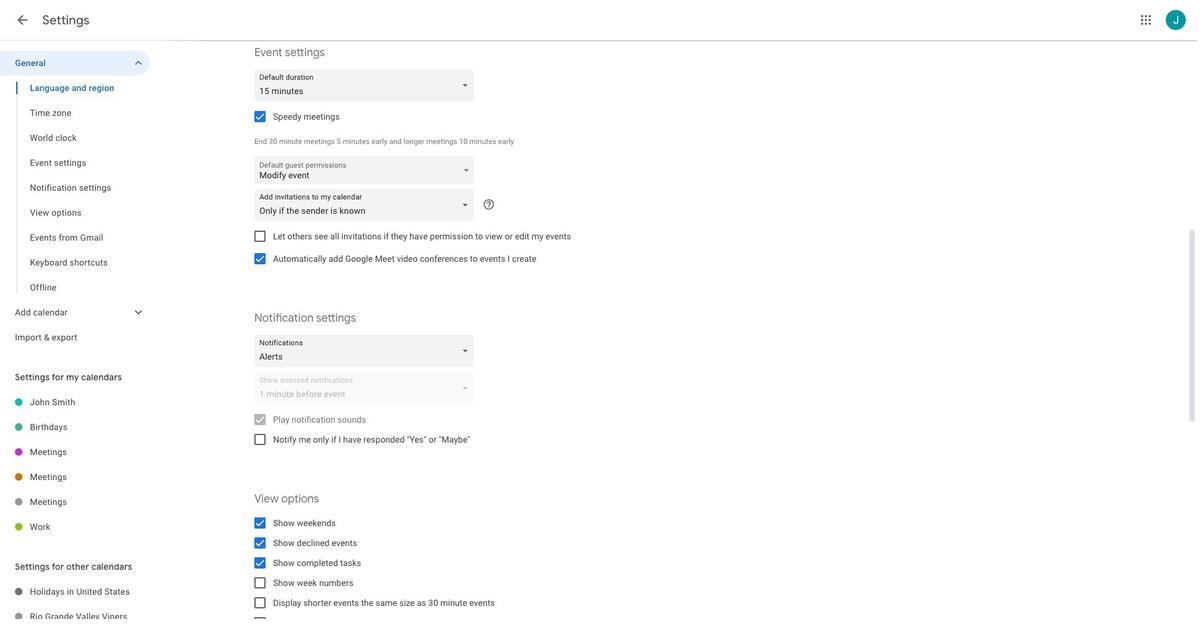 Task type: locate. For each thing, give the bounding box(es) containing it.
3 tree from the top
[[0, 579, 150, 619]]

general tree item
[[0, 51, 150, 75]]

1 meetings tree item from the top
[[0, 440, 150, 465]]

group
[[0, 75, 150, 300]]

0 vertical spatial tree
[[0, 51, 150, 350]]

1 tree from the top
[[0, 51, 150, 350]]

meetings tree item
[[0, 440, 150, 465], [0, 465, 150, 490], [0, 490, 150, 515]]

None field
[[254, 69, 479, 102], [254, 189, 479, 221], [254, 335, 479, 367], [254, 69, 479, 102], [254, 189, 479, 221], [254, 335, 479, 367]]

tree
[[0, 51, 150, 350], [0, 390, 150, 539], [0, 579, 150, 619]]

heading
[[42, 12, 90, 28]]

rio grande valley vipers tree item
[[0, 604, 150, 619]]

work tree item
[[0, 515, 150, 539]]

2 tree from the top
[[0, 390, 150, 539]]

2 vertical spatial tree
[[0, 579, 150, 619]]

1 vertical spatial tree
[[0, 390, 150, 539]]

john smith tree item
[[0, 390, 150, 415]]

go back image
[[15, 12, 30, 27]]



Task type: vqa. For each thing, say whether or not it's contained in the screenshot.
the middle Tree
yes



Task type: describe. For each thing, give the bounding box(es) containing it.
3 meetings tree item from the top
[[0, 490, 150, 515]]

birthdays tree item
[[0, 415, 150, 440]]

holidays in united states tree item
[[0, 579, 150, 604]]

2 meetings tree item from the top
[[0, 465, 150, 490]]



